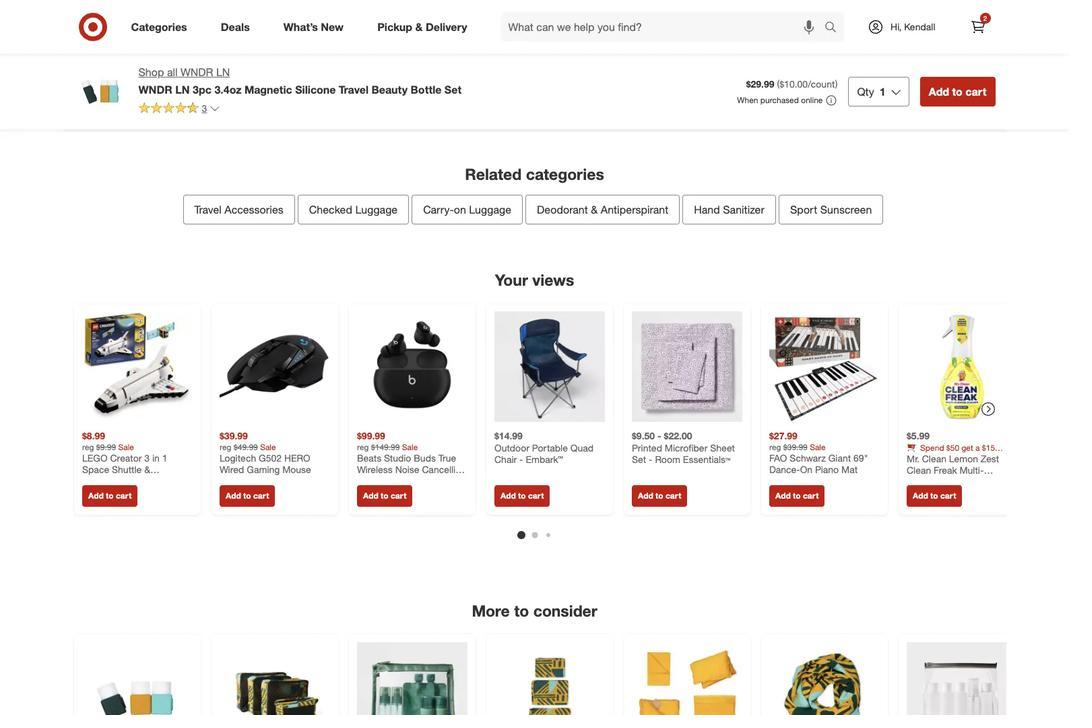 Task type: vqa. For each thing, say whether or not it's contained in the screenshot.


Task type: describe. For each thing, give the bounding box(es) containing it.
your
[[495, 270, 528, 289]]

giant
[[828, 452, 851, 463]]

noise
[[395, 464, 419, 475]]

add to cart for $8.99 reg $9.99 sale lego creator 3 in 1 space shuttle & spaceship toys 31134
[[88, 491, 131, 501]]

travel accessories link
[[183, 195, 295, 225]]

What can we help you find? suggestions appear below search field
[[500, 12, 828, 42]]

add for $39.99 reg $49.99 sale logitech g502 hero wired gaming mouse
[[225, 491, 241, 501]]

g502
[[258, 452, 281, 463]]

1 horizontal spatial 3
[[202, 102, 207, 114]]

gaming
[[247, 464, 280, 475]]

$39.99 inside the $39.99 reg $49.99 sale logitech g502 hero wired gaming mouse
[[219, 430, 248, 441]]

mouse
[[282, 464, 311, 475]]

1 horizontal spatial ln
[[216, 65, 230, 79]]

hi,
[[891, 21, 902, 32]]

studio
[[384, 452, 411, 463]]

- down "printed"
[[649, 453, 652, 465]]

& for deodorant
[[591, 203, 598, 216]]

6pc travel toiletry set - open story™ image
[[907, 642, 1017, 715]]

bluetooth
[[357, 475, 398, 487]]

lego creator 3 in 1 space shuttle & spaceship toys 31134 image
[[82, 311, 192, 422]]

when purchased online
[[737, 95, 823, 105]]

deodorant & antiperspirant
[[537, 203, 669, 216]]

categories link
[[120, 12, 204, 42]]

cart for $27.99 reg $39.99 sale fao schwarz giant 69" dance-on piano mat
[[803, 491, 819, 501]]

logitech g502 hero wired gaming mouse image
[[219, 311, 330, 422]]

$14.99 outdoor portable quad chair - embark™
[[494, 430, 593, 465]]

checked luggage
[[309, 203, 398, 216]]

sanitizer
[[723, 203, 765, 216]]

& inside $8.99 reg $9.99 sale lego creator 3 in 1 space shuttle & spaceship toys 31134
[[144, 464, 150, 475]]

- right $9.50
[[657, 430, 661, 441]]

lego
[[82, 452, 107, 463]]

$79.46
[[459, 72, 498, 87]]

carry-on luggage
[[423, 203, 511, 216]]

cart for $99.99 reg $149.99 sale beats studio buds true wireless noise cancelling bluetooth earbuds
[[390, 491, 406, 501]]

when
[[737, 95, 759, 105]]

beats
[[357, 452, 381, 463]]

add for $14.99 outdoor portable quad chair - embark™
[[500, 491, 516, 501]]

toys
[[129, 475, 148, 487]]

what's new link
[[272, 12, 361, 42]]

69"
[[854, 452, 868, 463]]

on
[[454, 203, 466, 216]]

sport sunscreen link
[[779, 195, 884, 225]]

categories
[[131, 20, 187, 33]]

qty 1
[[857, 85, 886, 98]]

cleaner
[[945, 476, 978, 488]]

add to cart button for $9.50 - $22.00 printed microfiber sheet set - room essentials™
[[632, 485, 687, 507]]

- inside $14.99 outdoor portable quad chair - embark™
[[519, 453, 523, 465]]

add for $9.50 - $22.00 printed microfiber sheet set - room essentials™
[[638, 491, 653, 501]]

2
[[984, 14, 987, 22]]

cart down "2" link
[[966, 85, 987, 98]]

travel accessories
[[194, 203, 284, 216]]

deals link
[[209, 12, 267, 42]]

beats studio buds true wireless noise cancelling bluetooth earbuds image
[[357, 311, 467, 422]]

add to cart button for $99.99 reg $149.99 sale beats studio buds true wireless noise cancelling bluetooth earbuds
[[357, 485, 412, 507]]

$9.50 - $22.00 printed microfiber sheet set - room essentials™
[[632, 430, 735, 465]]

microfiber
[[665, 442, 707, 453]]

cart for $8.99 reg $9.99 sale lego creator 3 in 1 space shuttle & spaceship toys 31134
[[116, 491, 131, 501]]

shop
[[138, 65, 164, 79]]

travel inside shop all wndr ln wndr ln 3pc 3.4oz magnetic silicone travel beauty bottle set
[[339, 83, 369, 96]]

hero
[[284, 452, 310, 463]]

hi, kendall
[[891, 21, 936, 32]]

reg for beats
[[357, 442, 369, 452]]

add for $27.99 reg $39.99 sale fao schwarz giant 69" dance-on piano mat
[[775, 491, 791, 501]]

to for $14.99 outdoor portable quad chair - embark™
[[518, 491, 526, 501]]

printed
[[632, 442, 662, 453]]

mat
[[841, 464, 858, 475]]

kendall
[[905, 21, 936, 32]]

views
[[533, 270, 574, 289]]

related
[[465, 165, 522, 184]]

piano
[[815, 464, 839, 475]]

reg for fao
[[769, 442, 781, 452]]

chair
[[494, 453, 517, 465]]

wndr ln printed travel scarf with built-in zipper pocket image
[[769, 642, 880, 715]]

wndr ln 3pc 1.52oz magnetic silicone travel beauty bottle set image
[[82, 642, 192, 715]]

0 horizontal spatial travel
[[194, 203, 222, 216]]

pickup
[[377, 20, 412, 33]]

essentials™
[[683, 453, 730, 465]]

sale for g502
[[260, 442, 276, 452]]

antiperspirant
[[601, 203, 669, 216]]

true
[[438, 452, 456, 463]]

freak
[[934, 464, 957, 476]]

to for $9.50 - $22.00 printed microfiber sheet set - room essentials™
[[655, 491, 663, 501]]

3.4oz
[[215, 83, 242, 96]]

printed microfiber sheet set - room essentials™ image
[[632, 311, 742, 422]]

$99.99 reg $149.99 sale beats studio buds true wireless noise cancelling bluetooth earbuds
[[357, 430, 466, 487]]

mr. clean lemon zest clean freak multi-purpose cleaner - 16 fl oz image
[[907, 311, 1017, 422]]

room
[[655, 453, 680, 465]]

shuttle
[[112, 464, 141, 475]]

add to cart button for $14.99 outdoor portable quad chair - embark™
[[494, 485, 550, 507]]

beauty
[[372, 83, 408, 96]]

sport
[[790, 203, 818, 216]]

1 inside $8.99 reg $9.99 sale lego creator 3 in 1 space shuttle & spaceship toys 31134
[[162, 452, 167, 463]]

add for $99.99 reg $149.99 sale beats studio buds true wireless noise cancelling bluetooth earbuds
[[363, 491, 378, 501]]

$27.99
[[769, 430, 797, 441]]

0 horizontal spatial wndr
[[138, 83, 172, 96]]

related categories
[[465, 165, 604, 184]]

deodorant
[[537, 203, 588, 216]]

fao
[[769, 452, 787, 463]]

categories
[[526, 165, 604, 184]]

more
[[472, 601, 510, 620]]

creator
[[110, 452, 141, 463]]

checked
[[309, 203, 352, 216]]

magnetic
[[245, 83, 292, 96]]

add to cart for $39.99 reg $49.99 sale logitech g502 hero wired gaming mouse
[[225, 491, 269, 501]]

/count
[[808, 78, 835, 90]]

cart for $14.99 outdoor portable quad chair - embark™
[[528, 491, 544, 501]]

outdoor portable quad chair - embark™ image
[[494, 311, 605, 422]]

sheet
[[710, 442, 735, 453]]

pickup & delivery link
[[366, 12, 484, 42]]

to for $8.99 reg $9.99 sale lego creator 3 in 1 space shuttle & spaceship toys 31134
[[106, 491, 113, 501]]

cart for $39.99 reg $49.99 sale logitech g502 hero wired gaming mouse
[[253, 491, 269, 501]]

deodorant & antiperspirant link
[[526, 195, 680, 225]]

your views
[[495, 270, 574, 289]]



Task type: locate. For each thing, give the bounding box(es) containing it.
checked luggage link
[[298, 195, 409, 225]]

reg down $99.99
[[357, 442, 369, 452]]

mr. clean lemon zest clean freak multi- purpose cleaner - 16 fl oz
[[907, 452, 1017, 488]]

1 horizontal spatial travel
[[339, 83, 369, 96]]

set inside shop all wndr ln wndr ln 3pc 3.4oz magnetic silicone travel beauty bottle set
[[445, 83, 462, 96]]

reg inside $27.99 reg $39.99 sale fao schwarz giant 69" dance-on piano mat
[[769, 442, 781, 452]]

set down "printed"
[[632, 453, 646, 465]]

online
[[801, 95, 823, 105]]

clean
[[922, 452, 946, 464], [907, 464, 931, 476]]

0 vertical spatial 1
[[880, 85, 886, 98]]

1 horizontal spatial $39.99
[[783, 442, 808, 452]]

in
[[152, 452, 159, 463]]

sale inside the $39.99 reg $49.99 sale logitech g502 hero wired gaming mouse
[[260, 442, 276, 452]]

add to cart for $27.99 reg $39.99 sale fao schwarz giant 69" dance-on piano mat
[[775, 491, 819, 501]]

reg for logitech
[[219, 442, 231, 452]]

sale inside $27.99 reg $39.99 sale fao schwarz giant 69" dance-on piano mat
[[810, 442, 826, 452]]

wndr ln 3pc printed everything bag set image
[[494, 642, 605, 715]]

wndr ln comfort kit - sahara honey image
[[632, 642, 742, 715]]

$8.99
[[82, 430, 105, 441]]

sale
[[118, 442, 134, 452], [260, 442, 276, 452], [402, 442, 418, 452], [810, 442, 826, 452]]

delivery
[[426, 20, 467, 33]]

set inside $9.50 - $22.00 printed microfiber sheet set - room essentials™
[[632, 453, 646, 465]]

0 vertical spatial $39.99
[[219, 430, 248, 441]]

clean up freak
[[922, 452, 946, 464]]

reg inside the $39.99 reg $49.99 sale logitech g502 hero wired gaming mouse
[[219, 442, 231, 452]]

what's new
[[284, 20, 344, 33]]

reg down $8.99
[[82, 442, 94, 452]]

$39.99 down $27.99
[[783, 442, 808, 452]]

& up toys
[[144, 464, 150, 475]]

0 horizontal spatial 3
[[144, 452, 149, 463]]

reg inside $99.99 reg $149.99 sale beats studio buds true wireless noise cancelling bluetooth earbuds
[[357, 442, 369, 452]]

1 reg from the left
[[82, 442, 94, 452]]

search
[[819, 21, 851, 35]]

cart down room
[[665, 491, 681, 501]]

image of wndr ln 3pc 3.4oz magnetic silicone travel beauty bottle set image
[[74, 65, 128, 119]]

- left 16
[[980, 476, 984, 488]]

add to cart button for $27.99 reg $39.99 sale fao schwarz giant 69" dance-on piano mat
[[769, 485, 825, 507]]

& for pickup
[[415, 20, 423, 33]]

$49.99
[[233, 442, 258, 452]]

luggage right the "on"
[[469, 203, 511, 216]]

0 horizontal spatial luggage
[[355, 203, 398, 216]]

wndr up 3pc
[[181, 65, 213, 79]]

silicone
[[295, 83, 336, 96]]

add to cart for $14.99 outdoor portable quad chair - embark™
[[500, 491, 544, 501]]

3 sale from the left
[[402, 442, 418, 452]]

to
[[953, 85, 963, 98], [106, 491, 113, 501], [243, 491, 251, 501], [380, 491, 388, 501], [518, 491, 526, 501], [655, 491, 663, 501], [793, 491, 801, 501], [930, 491, 938, 501], [514, 601, 529, 620]]

ln left 3pc
[[175, 83, 190, 96]]

- inside mr. clean lemon zest clean freak multi- purpose cleaner - 16 fl oz
[[980, 476, 984, 488]]

0 horizontal spatial ln
[[175, 83, 190, 96]]

3pc
[[193, 83, 212, 96]]

0 horizontal spatial &
[[144, 464, 150, 475]]

1 horizontal spatial wndr
[[181, 65, 213, 79]]

1 luggage from the left
[[355, 203, 398, 216]]

new
[[321, 20, 344, 33]]

3 inside $8.99 reg $9.99 sale lego creator 3 in 1 space shuttle & spaceship toys 31134
[[144, 452, 149, 463]]

pickup & delivery
[[377, 20, 467, 33]]

(
[[777, 78, 780, 90]]

$39.99 up $49.99
[[219, 430, 248, 441]]

2 sale from the left
[[260, 442, 276, 452]]

what's
[[284, 20, 318, 33]]

fao schwarz giant 69" dance-on piano mat image
[[769, 311, 880, 422]]

2 reg from the left
[[219, 442, 231, 452]]

& right pickup
[[415, 20, 423, 33]]

8pc complete travel toiletry set dark ivy - open story™ image
[[357, 642, 467, 715]]

0 vertical spatial travel
[[339, 83, 369, 96]]

cart
[[966, 85, 987, 98], [116, 491, 131, 501], [253, 491, 269, 501], [390, 491, 406, 501], [528, 491, 544, 501], [665, 491, 681, 501], [803, 491, 819, 501], [940, 491, 956, 501]]

1
[[880, 85, 886, 98], [162, 452, 167, 463]]

oz
[[1007, 476, 1017, 488]]

add
[[929, 85, 950, 98], [88, 491, 103, 501], [225, 491, 241, 501], [363, 491, 378, 501], [500, 491, 516, 501], [638, 491, 653, 501], [775, 491, 791, 501], [913, 491, 928, 501]]

to for $99.99 reg $149.99 sale beats studio buds true wireless noise cancelling bluetooth earbuds
[[380, 491, 388, 501]]

quad
[[570, 442, 593, 453]]

cart down toys
[[116, 491, 131, 501]]

31134
[[151, 475, 177, 487]]

1 horizontal spatial luggage
[[469, 203, 511, 216]]

sale right $9.99
[[118, 442, 134, 452]]

all
[[167, 65, 178, 79]]

dance-
[[769, 464, 800, 475]]

sale up piano
[[810, 442, 826, 452]]

0 vertical spatial wndr
[[181, 65, 213, 79]]

0 vertical spatial &
[[415, 20, 423, 33]]

travel
[[339, 83, 369, 96], [194, 203, 222, 216]]

$8.99 reg $9.99 sale lego creator 3 in 1 space shuttle & spaceship toys 31134
[[82, 430, 177, 487]]

sale for schwarz
[[810, 442, 826, 452]]

sale for creator
[[118, 442, 134, 452]]

luggage right checked
[[355, 203, 398, 216]]

$14.99
[[494, 430, 523, 441]]

2 luggage from the left
[[469, 203, 511, 216]]

16
[[986, 476, 997, 488]]

add for $8.99 reg $9.99 sale lego creator 3 in 1 space shuttle & spaceship toys 31134
[[88, 491, 103, 501]]

search button
[[819, 12, 851, 44]]

travel left beauty
[[339, 83, 369, 96]]

travel left accessories in the top of the page
[[194, 203, 222, 216]]

$99.99
[[357, 430, 385, 441]]

0 vertical spatial ln
[[216, 65, 230, 79]]

deals
[[221, 20, 250, 33]]

2 vertical spatial &
[[144, 464, 150, 475]]

1 vertical spatial travel
[[194, 203, 222, 216]]

1 vertical spatial 3
[[144, 452, 149, 463]]

sale inside $8.99 reg $9.99 sale lego creator 3 in 1 space shuttle & spaceship toys 31134
[[118, 442, 134, 452]]

ln
[[216, 65, 230, 79], [175, 83, 190, 96]]

outdoor
[[494, 442, 529, 453]]

3 down 3pc
[[202, 102, 207, 114]]

reg for lego
[[82, 442, 94, 452]]

reg
[[82, 442, 94, 452], [219, 442, 231, 452], [357, 442, 369, 452], [769, 442, 781, 452]]

add to cart for $99.99 reg $149.99 sale beats studio buds true wireless noise cancelling bluetooth earbuds
[[363, 491, 406, 501]]

1 vertical spatial wndr
[[138, 83, 172, 96]]

0 vertical spatial set
[[445, 83, 462, 96]]

cart for $9.50 - $22.00 printed microfiber sheet set - room essentials™
[[665, 491, 681, 501]]

reg down $27.99
[[769, 442, 781, 452]]

add to cart button
[[920, 77, 996, 106], [82, 485, 137, 507], [219, 485, 275, 507], [357, 485, 412, 507], [494, 485, 550, 507], [632, 485, 687, 507], [769, 485, 825, 507], [907, 485, 962, 507]]

more to consider
[[472, 601, 597, 620]]

4 reg from the left
[[769, 442, 781, 452]]

1 right the qty
[[880, 85, 886, 98]]

0 horizontal spatial set
[[445, 83, 462, 96]]

cart down cleaner
[[940, 491, 956, 501]]

$29.99
[[746, 78, 775, 90]]

hand
[[694, 203, 720, 216]]

1 horizontal spatial 1
[[880, 85, 886, 98]]

qty
[[857, 85, 875, 98]]

1 vertical spatial &
[[591, 203, 598, 216]]

add to cart for $9.50 - $22.00 printed microfiber sheet set - room essentials™
[[638, 491, 681, 501]]

cart down embark™
[[528, 491, 544, 501]]

0 horizontal spatial 1
[[162, 452, 167, 463]]

1 right in
[[162, 452, 167, 463]]

earbuds
[[400, 475, 436, 487]]

0 horizontal spatial $39.99
[[219, 430, 248, 441]]

subtotal:
[[404, 72, 456, 87]]

2 horizontal spatial &
[[591, 203, 598, 216]]

)
[[835, 78, 838, 90]]

portable
[[532, 442, 568, 453]]

3 link
[[138, 102, 221, 117]]

sale for studio
[[402, 442, 418, 452]]

to for $27.99 reg $39.99 sale fao schwarz giant 69" dance-on piano mat
[[793, 491, 801, 501]]

logitech
[[219, 452, 256, 463]]

sale up noise
[[402, 442, 418, 452]]

1 vertical spatial ln
[[175, 83, 190, 96]]

0 vertical spatial 3
[[202, 102, 207, 114]]

& inside 'link'
[[415, 20, 423, 33]]

3 left in
[[144, 452, 149, 463]]

$39.99 reg $49.99 sale logitech g502 hero wired gaming mouse
[[219, 430, 311, 475]]

ln up 3.4oz
[[216, 65, 230, 79]]

zest
[[981, 452, 999, 464]]

to for $39.99 reg $49.99 sale logitech g502 hero wired gaming mouse
[[243, 491, 251, 501]]

sale inside $99.99 reg $149.99 sale beats studio buds true wireless noise cancelling bluetooth earbuds
[[402, 442, 418, 452]]

schwarz
[[790, 452, 826, 463]]

sale right $49.99
[[260, 442, 276, 452]]

4 sale from the left
[[810, 442, 826, 452]]

add to cart button for $39.99 reg $49.99 sale logitech g502 hero wired gaming mouse
[[219, 485, 275, 507]]

clean up purpose
[[907, 464, 931, 476]]

sunscreen
[[821, 203, 872, 216]]

wndr down the shop
[[138, 83, 172, 96]]

1 vertical spatial set
[[632, 453, 646, 465]]

sport sunscreen
[[790, 203, 872, 216]]

lemon
[[949, 452, 978, 464]]

$39.99
[[219, 430, 248, 441], [783, 442, 808, 452]]

cart down earbuds
[[390, 491, 406, 501]]

buds
[[414, 452, 436, 463]]

bottle
[[411, 83, 442, 96]]

accessories
[[225, 203, 284, 216]]

cart down gaming at the left of the page
[[253, 491, 269, 501]]

wndr ln 4pc printed packing cube set image
[[219, 642, 330, 715]]

1 horizontal spatial &
[[415, 20, 423, 33]]

reg inside $8.99 reg $9.99 sale lego creator 3 in 1 space shuttle & spaceship toys 31134
[[82, 442, 94, 452]]

reg left $49.99
[[219, 442, 231, 452]]

purpose
[[907, 476, 942, 488]]

1 sale from the left
[[118, 442, 134, 452]]

& right deodorant
[[591, 203, 598, 216]]

$39.99 inside $27.99 reg $39.99 sale fao schwarz giant 69" dance-on piano mat
[[783, 442, 808, 452]]

1 vertical spatial $39.99
[[783, 442, 808, 452]]

1 horizontal spatial set
[[632, 453, 646, 465]]

- down outdoor
[[519, 453, 523, 465]]

set right bottle
[[445, 83, 462, 96]]

1 vertical spatial 1
[[162, 452, 167, 463]]

wired
[[219, 464, 244, 475]]

on
[[800, 464, 812, 475]]

$9.99
[[96, 442, 116, 452]]

fl
[[1000, 476, 1004, 488]]

multi-
[[960, 464, 984, 476]]

cart down on
[[803, 491, 819, 501]]

hand sanitizer
[[694, 203, 765, 216]]

$5.99
[[907, 430, 930, 441]]

consider
[[534, 601, 597, 620]]

add to cart button for $8.99 reg $9.99 sale lego creator 3 in 1 space shuttle & spaceship toys 31134
[[82, 485, 137, 507]]

spaceship
[[82, 475, 127, 487]]

3 reg from the left
[[357, 442, 369, 452]]



